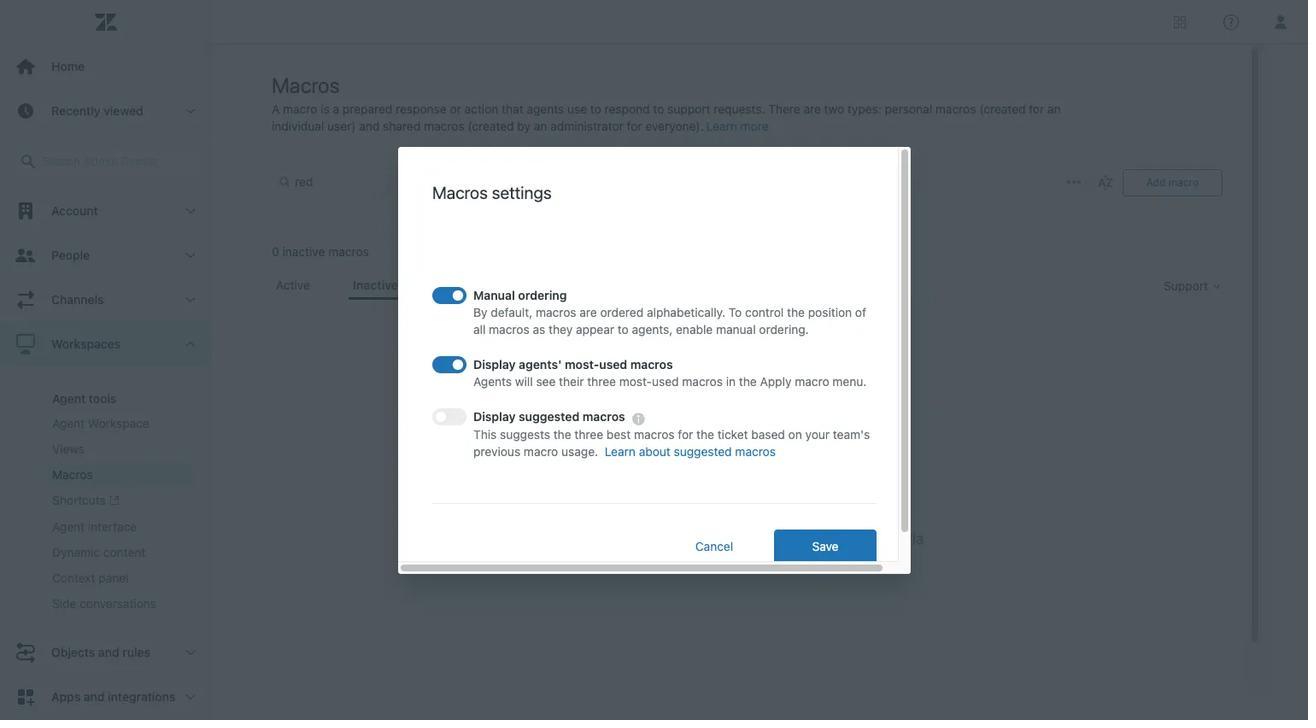 Task type: describe. For each thing, give the bounding box(es) containing it.
workspace
[[88, 416, 149, 431]]

side conversations link
[[45, 592, 194, 617]]

none search field inside primary element
[[2, 144, 209, 179]]

views link
[[45, 437, 194, 462]]

views element
[[52, 441, 85, 458]]

agent tools element
[[52, 391, 117, 406]]

side conversations element
[[52, 596, 156, 613]]

interface
[[88, 520, 137, 534]]

agent for agent tools
[[52, 391, 86, 406]]

tree item inside primary element
[[0, 322, 211, 631]]

panel
[[99, 571, 129, 586]]

dynamic content
[[52, 545, 146, 560]]

primary element
[[0, 0, 212, 720]]

agent interface element
[[52, 519, 137, 536]]

workspaces button
[[0, 322, 211, 367]]

dynamic content element
[[52, 545, 146, 562]]

context panel element
[[52, 570, 129, 587]]

dynamic
[[52, 545, 100, 560]]

workspaces group
[[0, 367, 211, 631]]

context
[[52, 571, 95, 586]]

zendesk products image
[[1174, 16, 1186, 28]]

content
[[103, 545, 146, 560]]

shortcuts link
[[45, 488, 194, 515]]

shortcuts element
[[52, 492, 119, 510]]

agent for agent interface
[[52, 520, 85, 534]]



Task type: vqa. For each thing, say whether or not it's contained in the screenshot.
Capacity rules
no



Task type: locate. For each thing, give the bounding box(es) containing it.
agent interface link
[[45, 515, 194, 540]]

dynamic content link
[[45, 540, 194, 566]]

Search Admin Center field
[[42, 154, 190, 169]]

0 vertical spatial agent
[[52, 391, 86, 406]]

conversations
[[80, 597, 156, 611]]

agent workspace link
[[45, 411, 194, 437]]

side
[[52, 597, 76, 611]]

views
[[52, 442, 85, 456]]

macros
[[52, 467, 93, 482]]

macros element
[[52, 467, 93, 484]]

None search field
[[2, 144, 209, 179]]

shortcuts
[[52, 493, 106, 508]]

agent left tools
[[52, 391, 86, 406]]

agent workspace element
[[52, 415, 149, 432]]

workspaces
[[51, 337, 121, 351]]

agent
[[52, 391, 86, 406], [52, 416, 85, 431], [52, 520, 85, 534]]

agent for agent workspace
[[52, 416, 85, 431]]

context panel
[[52, 571, 129, 586]]

agent up views
[[52, 416, 85, 431]]

side conversations
[[52, 597, 156, 611]]

agent tools
[[52, 391, 117, 406]]

agent inside agent workspace element
[[52, 416, 85, 431]]

agent interface
[[52, 520, 137, 534]]

context panel link
[[45, 566, 194, 592]]

tree item containing workspaces
[[0, 322, 211, 631]]

help image
[[1224, 14, 1239, 29]]

1 agent from the top
[[52, 391, 86, 406]]

3 agent from the top
[[52, 520, 85, 534]]

1 vertical spatial agent
[[52, 416, 85, 431]]

agent workspace
[[52, 416, 149, 431]]

2 agent from the top
[[52, 416, 85, 431]]

macros link
[[45, 462, 194, 488]]

2 vertical spatial agent
[[52, 520, 85, 534]]

tools
[[89, 391, 117, 406]]

agent up dynamic
[[52, 520, 85, 534]]

tree item
[[0, 322, 211, 631]]

agent inside the agent interface element
[[52, 520, 85, 534]]



